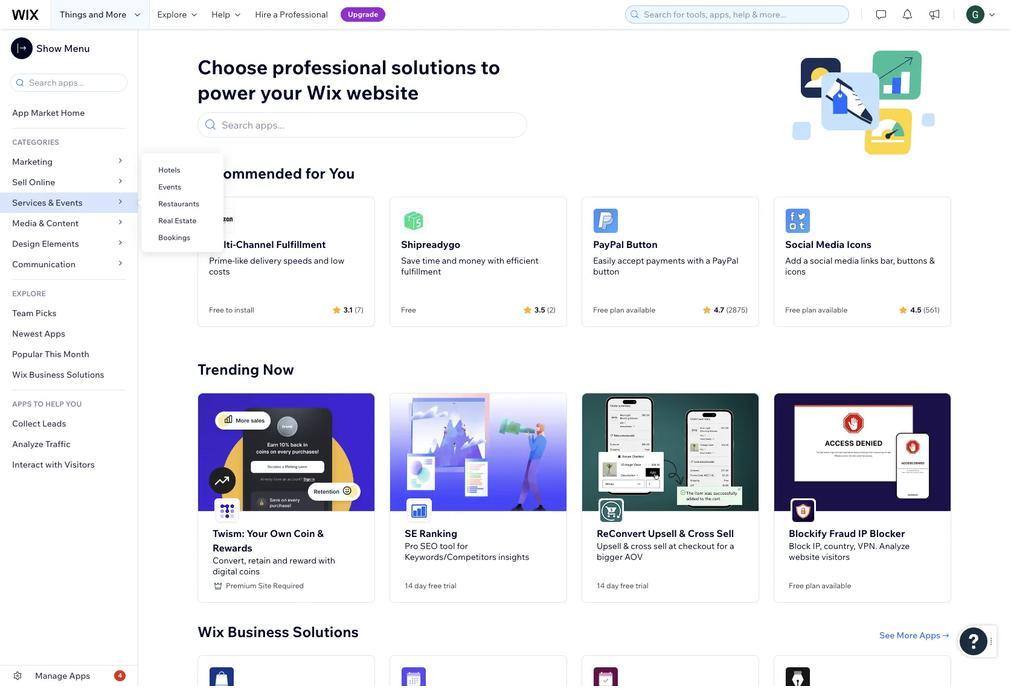 Task type: describe. For each thing, give the bounding box(es) containing it.
button
[[626, 239, 658, 251]]

wix inside the choose professional solutions to power your wix website
[[306, 80, 342, 105]]

wix inside sidebar element
[[12, 370, 27, 381]]

fulfillment
[[276, 239, 326, 251]]

plan for icons
[[802, 306, 817, 315]]

efficient
[[506, 256, 539, 266]]

manage apps
[[35, 671, 90, 682]]

wix bookings logo image
[[401, 667, 427, 687]]

professional
[[272, 55, 387, 79]]

real estate
[[158, 216, 196, 225]]

shipreadygo save time and money with efficient fulfillment
[[401, 239, 539, 277]]

design elements
[[12, 239, 79, 250]]

4.5
[[911, 305, 922, 314]]

twism: your own coin & rewards icon image
[[216, 500, 239, 523]]

sell online link
[[0, 172, 138, 193]]

to inside the choose professional solutions to power your wix website
[[481, 55, 500, 79]]

help button
[[204, 0, 248, 29]]

fulfillment
[[401, 266, 441, 277]]

free for social media icons
[[785, 306, 801, 315]]

costs
[[209, 266, 230, 277]]

1 horizontal spatial more
[[897, 631, 918, 641]]

seo
[[420, 541, 438, 552]]

with inside twism: your own coin & rewards convert, retain and reward with digital coins
[[319, 556, 335, 567]]

low
[[331, 256, 345, 266]]

links
[[861, 256, 879, 266]]

solutions inside sidebar element
[[66, 370, 104, 381]]

free for se
[[428, 582, 442, 591]]

media & content link
[[0, 213, 138, 234]]

4.5 (561)
[[911, 305, 940, 314]]

services
[[12, 198, 46, 208]]

Search for tools, apps, help & more... field
[[640, 6, 845, 23]]

media inside media & content link
[[12, 218, 37, 229]]

pro
[[405, 541, 418, 552]]

free to install
[[209, 306, 254, 315]]

visitors
[[822, 552, 850, 563]]

14 for reconvert
[[597, 582, 605, 591]]

bookings
[[158, 233, 191, 242]]

show
[[36, 42, 62, 54]]

own
[[270, 528, 292, 540]]

paypal button logo image
[[593, 208, 619, 234]]

communication link
[[0, 254, 138, 275]]

2 vertical spatial wix
[[198, 623, 224, 641]]

marketing link
[[0, 152, 138, 172]]

(7)
[[355, 305, 364, 314]]

newest apps link
[[0, 324, 138, 344]]

fraud
[[830, 528, 856, 540]]

3.1 (7)
[[344, 305, 364, 314]]

team picks
[[12, 308, 57, 319]]

social media icons add a social media links bar, buttons & icons
[[785, 239, 935, 277]]

analyze inside blockify fraud ip blocker block ip, country, vpn. analyze website visitors
[[879, 541, 910, 552]]

prime-
[[209, 256, 235, 266]]

reconvert upsell & cross sell poster image
[[582, 394, 759, 512]]

trending
[[198, 361, 259, 379]]

shipreadygo logo image
[[401, 208, 427, 234]]

day for se
[[415, 582, 427, 591]]

at
[[669, 541, 677, 552]]

(2)
[[547, 305, 556, 314]]

a inside paypal button easily accept payments with a paypal button
[[706, 256, 711, 266]]

help
[[45, 400, 64, 409]]

reconvert upsell & cross sell upsell & cross sell at checkout for a bigger aov
[[597, 528, 734, 563]]

free for multi-channel fulfillment
[[209, 306, 224, 315]]

upgrade
[[348, 10, 378, 19]]

twism: your own coin & rewards convert, retain and reward with digital coins
[[213, 528, 335, 577]]

leads
[[42, 419, 66, 430]]

available for easily
[[626, 306, 656, 315]]

and inside multi-channel fulfillment prime-like delivery speeds and low costs
[[314, 256, 329, 266]]

keywords/competitors
[[405, 552, 497, 563]]

site
[[258, 582, 272, 591]]

multi-channel fulfillment prime-like delivery speeds and low costs
[[209, 239, 345, 277]]

premium site required
[[226, 582, 304, 591]]

payments
[[646, 256, 685, 266]]

trial for upsell
[[636, 582, 649, 591]]

a inside reconvert upsell & cross sell upsell & cross sell at checkout for a bigger aov
[[730, 541, 734, 552]]

now
[[263, 361, 294, 379]]

restaurants link
[[141, 194, 224, 214]]

choose
[[198, 55, 268, 79]]

bigger
[[597, 552, 623, 563]]

recommended
[[198, 164, 302, 182]]

blockify
[[789, 528, 827, 540]]

for inside se ranking pro seo tool for keywords/competitors insights
[[457, 541, 468, 552]]

4.7 (2875)
[[714, 305, 748, 314]]

wix business solutions inside sidebar element
[[12, 370, 104, 381]]

sell inside "link"
[[12, 177, 27, 188]]

convert,
[[213, 556, 246, 567]]

collect
[[12, 419, 40, 430]]

& left content
[[39, 218, 44, 229]]

0 horizontal spatial to
[[226, 306, 233, 315]]

speeds
[[283, 256, 312, 266]]

plan for easily
[[610, 306, 625, 315]]

interact
[[12, 460, 43, 471]]

free plan available for icons
[[785, 306, 848, 315]]

menu
[[64, 42, 90, 54]]

restaurants
[[158, 199, 199, 208]]

trial for ranking
[[444, 582, 457, 591]]

cross
[[688, 528, 715, 540]]

services & events
[[12, 198, 83, 208]]

you
[[329, 164, 355, 182]]

aov
[[625, 552, 643, 563]]

with inside shipreadygo save time and money with efficient fulfillment
[[488, 256, 505, 266]]

free for reconvert
[[621, 582, 634, 591]]

power
[[198, 80, 256, 105]]

sell online
[[12, 177, 55, 188]]

app
[[12, 108, 29, 118]]

1 vertical spatial apps
[[920, 631, 941, 641]]

wix business solutions link
[[0, 365, 138, 385]]

se ranking icon image
[[408, 500, 431, 523]]

0 vertical spatial events
[[158, 182, 181, 192]]

interact with visitors
[[12, 460, 95, 471]]

& left cross
[[679, 528, 686, 540]]

digital
[[213, 567, 237, 577]]

3.5 (2)
[[535, 305, 556, 314]]

apps for newest apps
[[44, 329, 65, 340]]

apps for manage apps
[[69, 671, 90, 682]]

ip,
[[813, 541, 822, 552]]

1 vertical spatial solutions
[[293, 623, 359, 641]]

available down visitors
[[822, 582, 852, 591]]

popular this month
[[12, 349, 89, 360]]

wix blog logo image
[[785, 667, 811, 687]]

team picks link
[[0, 303, 138, 324]]

blocker
[[870, 528, 905, 540]]

0 horizontal spatial for
[[305, 164, 326, 182]]

social media icons logo image
[[785, 208, 811, 234]]

analyze inside 'link'
[[12, 439, 43, 450]]

collect leads
[[12, 419, 66, 430]]

professional
[[280, 9, 328, 20]]

button
[[593, 266, 620, 277]]

0 vertical spatial more
[[106, 9, 126, 20]]

choose professional solutions to power your wix website
[[198, 55, 500, 105]]

with inside paypal button easily accept payments with a paypal button
[[687, 256, 704, 266]]

business inside sidebar element
[[29, 370, 65, 381]]



Task type: vqa. For each thing, say whether or not it's contained in the screenshot.


Task type: locate. For each thing, give the bounding box(es) containing it.
& down reconvert
[[624, 541, 629, 552]]

apps right see
[[920, 631, 941, 641]]

2 free from the left
[[621, 582, 634, 591]]

popular
[[12, 349, 43, 360]]

wix business solutions down this
[[12, 370, 104, 381]]

search apps... field inside sidebar element
[[25, 74, 123, 91]]

bookings link
[[141, 228, 224, 248]]

app market home
[[12, 108, 85, 118]]

business
[[29, 370, 65, 381], [227, 623, 289, 641]]

14 day free trial down aov
[[597, 582, 649, 591]]

free
[[209, 306, 224, 315], [401, 306, 416, 315], [593, 306, 608, 315], [785, 306, 801, 315], [789, 582, 804, 591]]

icons
[[785, 266, 806, 277]]

1 horizontal spatial upsell
[[648, 528, 677, 540]]

more right things
[[106, 9, 126, 20]]

1 horizontal spatial search apps... field
[[218, 113, 521, 137]]

1 vertical spatial upsell
[[597, 541, 622, 552]]

website inside the choose professional solutions to power your wix website
[[346, 80, 419, 105]]

0 horizontal spatial search apps... field
[[25, 74, 123, 91]]

1 14 from the left
[[405, 582, 413, 591]]

see
[[880, 631, 895, 641]]

apps up this
[[44, 329, 65, 340]]

1 free from the left
[[428, 582, 442, 591]]

0 vertical spatial solutions
[[66, 370, 104, 381]]

0 vertical spatial sell
[[12, 177, 27, 188]]

elements
[[42, 239, 79, 250]]

2 horizontal spatial apps
[[920, 631, 941, 641]]

explore
[[157, 9, 187, 20]]

analyze traffic link
[[0, 434, 138, 455]]

0 vertical spatial to
[[481, 55, 500, 79]]

media up social
[[816, 239, 845, 251]]

search apps... field up home
[[25, 74, 123, 91]]

and inside shipreadygo save time and money with efficient fulfillment
[[442, 256, 457, 266]]

media
[[12, 218, 37, 229], [816, 239, 845, 251]]

real
[[158, 216, 173, 225]]

multi-
[[209, 239, 236, 251]]

solutions down month
[[66, 370, 104, 381]]

home
[[61, 108, 85, 118]]

twism:
[[213, 528, 245, 540]]

& up media & content
[[48, 198, 54, 208]]

categories
[[12, 138, 59, 147]]

team
[[12, 308, 34, 319]]

1 horizontal spatial website
[[789, 552, 820, 563]]

se ranking pro seo tool for keywords/competitors insights
[[405, 528, 529, 563]]

more
[[106, 9, 126, 20], [897, 631, 918, 641]]

free plan available down button
[[593, 306, 656, 315]]

1 horizontal spatial business
[[227, 623, 289, 641]]

1 horizontal spatial to
[[481, 55, 500, 79]]

events down hotels
[[158, 182, 181, 192]]

time
[[422, 256, 440, 266]]

0 horizontal spatial events
[[56, 198, 83, 208]]

0 vertical spatial apps
[[44, 329, 65, 340]]

1 horizontal spatial paypal
[[713, 256, 739, 266]]

recommended for you
[[198, 164, 355, 182]]

and inside twism: your own coin & rewards convert, retain and reward with digital coins
[[273, 556, 288, 567]]

design
[[12, 239, 40, 250]]

1 vertical spatial business
[[227, 623, 289, 641]]

apps to help you
[[12, 400, 82, 409]]

a right payments
[[706, 256, 711, 266]]

1 horizontal spatial wix
[[198, 623, 224, 641]]

services & events link
[[0, 193, 138, 213]]

sell right cross
[[717, 528, 734, 540]]

0 horizontal spatial trial
[[444, 582, 457, 591]]

blockify fraud ip blocker poster image
[[775, 394, 951, 512]]

reconvert upsell & cross sell icon image
[[600, 500, 623, 523]]

1 vertical spatial events
[[56, 198, 83, 208]]

hire
[[255, 9, 271, 20]]

analyze down blocker
[[879, 541, 910, 552]]

hire a professional link
[[248, 0, 335, 29]]

apps right manage
[[69, 671, 90, 682]]

plan down the icons
[[802, 306, 817, 315]]

day down the bigger
[[607, 582, 619, 591]]

your
[[247, 528, 268, 540]]

media inside social media icons add a social media links bar, buttons & icons
[[816, 239, 845, 251]]

1 horizontal spatial sell
[[717, 528, 734, 540]]

bar,
[[881, 256, 895, 266]]

for right checkout
[[717, 541, 728, 552]]

to
[[33, 400, 44, 409]]

1 horizontal spatial media
[[816, 239, 845, 251]]

save
[[401, 256, 420, 266]]

a right add
[[804, 256, 808, 266]]

1 trial from the left
[[444, 582, 457, 591]]

0 vertical spatial paypal
[[593, 239, 624, 251]]

14 day free trial for reconvert
[[597, 582, 649, 591]]

see more apps button
[[880, 631, 952, 641]]

events down the sell online "link"
[[56, 198, 83, 208]]

for left you
[[305, 164, 326, 182]]

sell
[[12, 177, 27, 188], [717, 528, 734, 540]]

0 vertical spatial upsell
[[648, 528, 677, 540]]

1 vertical spatial media
[[816, 239, 845, 251]]

available down accept
[[626, 306, 656, 315]]

for right tool
[[457, 541, 468, 552]]

se ranking poster image
[[390, 394, 567, 512]]

for inside reconvert upsell & cross sell upsell & cross sell at checkout for a bigger aov
[[717, 541, 728, 552]]

month
[[63, 349, 89, 360]]

solutions down required
[[293, 623, 359, 641]]

things
[[60, 9, 87, 20]]

1 horizontal spatial analyze
[[879, 541, 910, 552]]

and right things
[[89, 9, 104, 20]]

communication
[[12, 259, 77, 270]]

3.5
[[535, 305, 545, 314]]

1 horizontal spatial apps
[[69, 671, 90, 682]]

wix down professional
[[306, 80, 342, 105]]

icons
[[847, 239, 872, 251]]

available for icons
[[818, 306, 848, 315]]

0 horizontal spatial wix business solutions
[[12, 370, 104, 381]]

website down the blockify
[[789, 552, 820, 563]]

and right retain
[[273, 556, 288, 567]]

0 horizontal spatial free
[[428, 582, 442, 591]]

coins
[[239, 567, 260, 577]]

with
[[488, 256, 505, 266], [687, 256, 704, 266], [45, 460, 62, 471], [319, 556, 335, 567]]

free down block
[[789, 582, 804, 591]]

0 horizontal spatial solutions
[[66, 370, 104, 381]]

1 horizontal spatial for
[[457, 541, 468, 552]]

sell left the "online"
[[12, 177, 27, 188]]

0 horizontal spatial more
[[106, 9, 126, 20]]

blockify fraud ip blocker block ip, country, vpn. analyze website visitors
[[789, 528, 910, 563]]

free down button
[[593, 306, 608, 315]]

free plan available down the icons
[[785, 306, 848, 315]]

free down fulfillment
[[401, 306, 416, 315]]

free down the icons
[[785, 306, 801, 315]]

14
[[405, 582, 413, 591], [597, 582, 605, 591]]

social
[[785, 239, 814, 251]]

1 horizontal spatial trial
[[636, 582, 649, 591]]

2 trial from the left
[[636, 582, 649, 591]]

business down popular this month
[[29, 370, 65, 381]]

media
[[835, 256, 859, 266]]

hotels
[[158, 166, 180, 175]]

1 horizontal spatial solutions
[[293, 623, 359, 641]]

0 horizontal spatial analyze
[[12, 439, 43, 450]]

1 14 day free trial from the left
[[405, 582, 457, 591]]

1 vertical spatial website
[[789, 552, 820, 563]]

1 horizontal spatial events
[[158, 182, 181, 192]]

with inside sidebar element
[[45, 460, 62, 471]]

0 horizontal spatial upsell
[[597, 541, 622, 552]]

retain
[[248, 556, 271, 567]]

& inside twism: your own coin & rewards convert, retain and reward with digital coins
[[317, 528, 324, 540]]

twism: your own coin & rewards poster image
[[198, 394, 375, 512]]

1 vertical spatial wix
[[12, 370, 27, 381]]

upsell up "sell" at right bottom
[[648, 528, 677, 540]]

more right see
[[897, 631, 918, 641]]

wix stores logo image
[[209, 667, 234, 687]]

analyze up the interact
[[12, 439, 43, 450]]

0 vertical spatial wix business solutions
[[12, 370, 104, 381]]

events inside sidebar element
[[56, 198, 83, 208]]

a right checkout
[[730, 541, 734, 552]]

to
[[481, 55, 500, 79], [226, 306, 233, 315]]

free plan available for easily
[[593, 306, 656, 315]]

analyze traffic
[[12, 439, 71, 450]]

trial down aov
[[636, 582, 649, 591]]

0 horizontal spatial sell
[[12, 177, 27, 188]]

search apps... field down the choose professional solutions to power your wix website
[[218, 113, 521, 137]]

& inside social media icons add a social media links bar, buttons & icons
[[930, 256, 935, 266]]

1 vertical spatial analyze
[[879, 541, 910, 552]]

with down traffic
[[45, 460, 62, 471]]

see more apps
[[880, 631, 941, 641]]

easily
[[593, 256, 616, 266]]

wix down popular
[[12, 370, 27, 381]]

paypal button easily accept payments with a paypal button
[[593, 239, 739, 277]]

blockify fraud ip blocker icon image
[[792, 500, 815, 523]]

with right 'reward'
[[319, 556, 335, 567]]

free plan available down visitors
[[789, 582, 852, 591]]

1 vertical spatial paypal
[[713, 256, 739, 266]]

0 vertical spatial website
[[346, 80, 419, 105]]

you
[[66, 400, 82, 409]]

0 horizontal spatial apps
[[44, 329, 65, 340]]

market
[[31, 108, 59, 118]]

and left low
[[314, 256, 329, 266]]

0 vertical spatial search apps... field
[[25, 74, 123, 91]]

1 vertical spatial wix business solutions
[[198, 623, 359, 641]]

14 day free trial down keywords/competitors
[[405, 582, 457, 591]]

0 horizontal spatial 14 day free trial
[[405, 582, 457, 591]]

day for reconvert
[[607, 582, 619, 591]]

14 day free trial for se
[[405, 582, 457, 591]]

1 horizontal spatial 14
[[597, 582, 605, 591]]

accept
[[618, 256, 644, 266]]

1 vertical spatial more
[[897, 631, 918, 641]]

0 horizontal spatial business
[[29, 370, 65, 381]]

and
[[89, 9, 104, 20], [314, 256, 329, 266], [442, 256, 457, 266], [273, 556, 288, 567]]

show menu
[[36, 42, 90, 54]]

0 vertical spatial analyze
[[12, 439, 43, 450]]

money
[[459, 256, 486, 266]]

free for paypal button
[[593, 306, 608, 315]]

explore
[[12, 289, 46, 298]]

0 vertical spatial wix
[[306, 80, 342, 105]]

this
[[45, 349, 61, 360]]

2 horizontal spatial wix
[[306, 80, 342, 105]]

app market home link
[[0, 103, 138, 123]]

visitors
[[64, 460, 95, 471]]

(2875)
[[727, 305, 748, 314]]

newest
[[12, 329, 42, 340]]

channel
[[236, 239, 274, 251]]

wix up wix stores logo
[[198, 623, 224, 641]]

to right solutions
[[481, 55, 500, 79]]

checkout
[[679, 541, 715, 552]]

plan down ip,
[[806, 582, 820, 591]]

a right hire
[[273, 9, 278, 20]]

and right time
[[442, 256, 457, 266]]

1 vertical spatial sell
[[717, 528, 734, 540]]

14 down the bigger
[[597, 582, 605, 591]]

wix events & tickets logo image
[[593, 667, 619, 687]]

free down keywords/competitors
[[428, 582, 442, 591]]

plan down button
[[610, 306, 625, 315]]

free left install
[[209, 306, 224, 315]]

a inside social media icons add a social media links bar, buttons & icons
[[804, 256, 808, 266]]

0 horizontal spatial website
[[346, 80, 419, 105]]

1 horizontal spatial 14 day free trial
[[597, 582, 649, 591]]

upgrade button
[[341, 7, 386, 22]]

1 horizontal spatial wix business solutions
[[198, 623, 359, 641]]

day down seo at the bottom left of page
[[415, 582, 427, 591]]

14 down pro
[[405, 582, 413, 591]]

upsell down reconvert
[[597, 541, 622, 552]]

social
[[810, 256, 833, 266]]

0 horizontal spatial day
[[415, 582, 427, 591]]

0 horizontal spatial wix
[[12, 370, 27, 381]]

with right money
[[488, 256, 505, 266]]

trial down keywords/competitors
[[444, 582, 457, 591]]

1 horizontal spatial free
[[621, 582, 634, 591]]

Search apps... field
[[25, 74, 123, 91], [218, 113, 521, 137]]

14 for se
[[405, 582, 413, 591]]

media up the design
[[12, 218, 37, 229]]

newest apps
[[12, 329, 65, 340]]

2 vertical spatial apps
[[69, 671, 90, 682]]

0 vertical spatial business
[[29, 370, 65, 381]]

website inside blockify fraud ip blocker block ip, country, vpn. analyze website visitors
[[789, 552, 820, 563]]

sell inside reconvert upsell & cross sell upsell & cross sell at checkout for a bigger aov
[[717, 528, 734, 540]]

& right coin
[[317, 528, 324, 540]]

0 horizontal spatial paypal
[[593, 239, 624, 251]]

to left install
[[226, 306, 233, 315]]

14 day free trial
[[405, 582, 457, 591], [597, 582, 649, 591]]

0 vertical spatial media
[[12, 218, 37, 229]]

with right payments
[[687, 256, 704, 266]]

block
[[789, 541, 811, 552]]

website down solutions
[[346, 80, 419, 105]]

1 vertical spatial to
[[226, 306, 233, 315]]

multi-channel fulfillment logo image
[[209, 208, 234, 234]]

0 horizontal spatial media
[[12, 218, 37, 229]]

apps
[[44, 329, 65, 340], [920, 631, 941, 641], [69, 671, 90, 682]]

1 day from the left
[[415, 582, 427, 591]]

1 horizontal spatial day
[[607, 582, 619, 591]]

ip
[[858, 528, 868, 540]]

available down social
[[818, 306, 848, 315]]

2 14 from the left
[[597, 582, 605, 591]]

add
[[785, 256, 802, 266]]

sidebar element
[[0, 29, 138, 687]]

free down aov
[[621, 582, 634, 591]]

4
[[118, 672, 122, 680]]

1 vertical spatial search apps... field
[[218, 113, 521, 137]]

paypal up easily
[[593, 239, 624, 251]]

help
[[212, 9, 230, 20]]

& right buttons
[[930, 256, 935, 266]]

2 14 day free trial from the left
[[597, 582, 649, 591]]

hire a professional
[[255, 9, 328, 20]]

design elements link
[[0, 234, 138, 254]]

2 day from the left
[[607, 582, 619, 591]]

wix business solutions down required
[[198, 623, 359, 641]]

business down site
[[227, 623, 289, 641]]

paypal up the 4.7 (2875)
[[713, 256, 739, 266]]

0 horizontal spatial 14
[[405, 582, 413, 591]]

2 horizontal spatial for
[[717, 541, 728, 552]]



